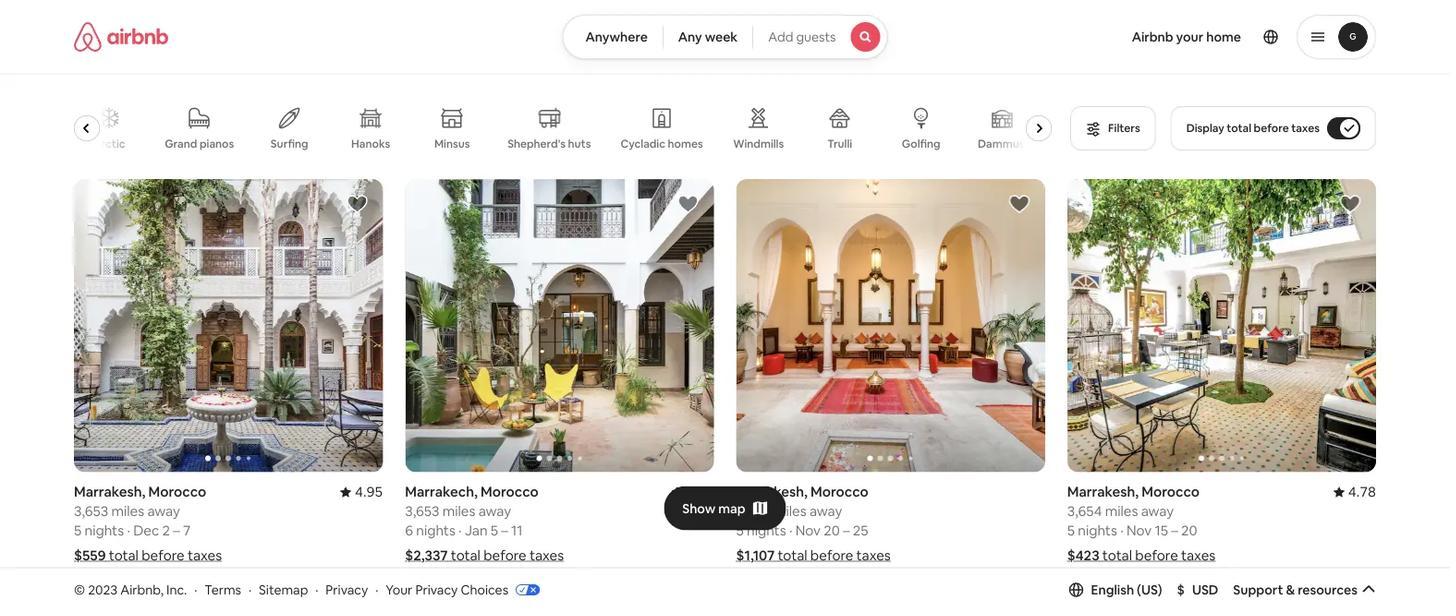 Task type: describe. For each thing, give the bounding box(es) containing it.
group for nov 15 – 20
[[1067, 179, 1376, 473]]

marrakesh, for marrakesh, morocco 3,653 miles away 5 nights · dec 2 – 7 $559 total before taxes
[[74, 483, 145, 501]]

windmills
[[734, 137, 784, 151]]

taxes for marrakesh, morocco 3,653 miles away 5 nights · dec 2 – 7 $559 total before taxes
[[188, 547, 222, 565]]

airbnb your home
[[1132, 29, 1241, 45]]

20 inside marrakesh, morocco 3,654 miles away 5 nights · nov 15 – 20 $423 total before taxes
[[1181, 522, 1197, 540]]

cycladic
[[621, 137, 666, 151]]

marrakesh, for marrakesh, morocco 3,654 miles away 5 nights · nov 15 – 20 $423 total before taxes
[[1067, 483, 1139, 501]]

2023
[[88, 582, 118, 599]]

· inside marrakesh, morocco 3,653 miles away 5 nights · nov 20 – 25 $1,107 total before taxes
[[789, 522, 792, 540]]

miles for 2
[[111, 503, 144, 521]]

add to wishlist: marrakesh, morocco image for 4.78
[[1339, 193, 1361, 215]]

20 inside marrakesh, morocco 3,653 miles away 5 nights · nov 20 – 25 $1,107 total before taxes
[[824, 522, 840, 540]]

4.95
[[355, 483, 383, 501]]

total for marrakech, morocco 3,653 miles away 6 nights · jan 5 – 11 $2,337 total before taxes
[[451, 547, 481, 565]]

5 inside marrakech, morocco 3,653 miles away 6 nights · jan 5 – 11 $2,337 total before taxes
[[491, 522, 498, 540]]

nights for $2,337
[[416, 522, 456, 540]]

25
[[853, 522, 868, 540]]

3,653 for 6 nights
[[405, 503, 439, 521]]

$2,337
[[405, 547, 448, 565]]

– for 25
[[843, 522, 850, 540]]

guests
[[796, 29, 836, 45]]

terms
[[205, 582, 241, 599]]

– for 20
[[1171, 522, 1178, 540]]

usd
[[1192, 582, 1218, 599]]

nov for 20
[[795, 522, 821, 540]]

away for 15
[[1141, 503, 1174, 521]]

display total before taxes button
[[1171, 106, 1376, 151]]

total for marrakesh, morocco 3,653 miles away 5 nights · nov 20 – 25 $1,107 total before taxes
[[778, 547, 807, 565]]

marrakech, morocco 3,653 miles away 6 nights · jan 5 – 11 $2,337 total before taxes
[[405, 483, 564, 565]]

cycladic homes
[[621, 137, 704, 151]]

1 privacy from the left
[[326, 582, 368, 599]]

6
[[405, 522, 413, 540]]

sitemap
[[259, 582, 308, 599]]

resources
[[1298, 582, 1358, 599]]

morocco for 20
[[811, 483, 869, 501]]

privacy link
[[326, 582, 368, 599]]

jan
[[465, 522, 488, 540]]

dammusi
[[978, 137, 1028, 151]]

terms · sitemap · privacy ·
[[205, 582, 378, 599]]

nights for $1,107
[[747, 522, 786, 540]]

english (us) button
[[1069, 582, 1162, 599]]

4.87
[[686, 483, 714, 501]]

total inside 'button'
[[1227, 121, 1251, 135]]

total for marrakesh, morocco 3,653 miles away 5 nights · dec 2 – 7 $559 total before taxes
[[109, 547, 139, 565]]

show map button
[[664, 487, 786, 531]]

2 privacy from the left
[[415, 582, 458, 599]]

4.87 out of 5 average rating image
[[671, 483, 714, 501]]

5 for $1,107
[[736, 522, 744, 540]]

golfing
[[902, 137, 941, 151]]

your
[[386, 582, 413, 599]]

marrakesh, for marrakesh, morocco 3,653 miles away 5 nights · nov 20 – 25 $1,107 total before taxes
[[736, 483, 808, 501]]

taxes inside 'button'
[[1291, 121, 1320, 135]]

anywhere
[[585, 29, 648, 45]]

2
[[162, 522, 170, 540]]

5 for $559
[[74, 522, 82, 540]]

&
[[1286, 582, 1295, 599]]

homes
[[668, 137, 704, 151]]

before inside 'button'
[[1254, 121, 1289, 135]]

· right inc.
[[194, 582, 197, 599]]

nights for $423
[[1078, 522, 1117, 540]]

$423
[[1067, 547, 1100, 565]]

airbnb your home link
[[1121, 18, 1252, 56]]

before for marrakesh, morocco 3,653 miles away 5 nights · dec 2 – 7 $559 total before taxes
[[142, 547, 184, 565]]

english (us)
[[1091, 582, 1162, 599]]

miles for 5
[[442, 503, 475, 521]]

5 for $423
[[1067, 522, 1075, 540]]

nov for 15
[[1127, 522, 1152, 540]]

any week button
[[662, 15, 753, 59]]

marrakesh, morocco 3,653 miles away 5 nights · dec 2 – 7 $559 total before taxes
[[74, 483, 222, 565]]

taxes for marrakesh, morocco 3,653 miles away 5 nights · nov 20 – 25 $1,107 total before taxes
[[856, 547, 891, 565]]

display total before taxes
[[1186, 121, 1320, 135]]

shepherd's huts
[[508, 137, 591, 151]]

any week
[[678, 29, 738, 45]]

4.78
[[1348, 483, 1376, 501]]

marrakesh, morocco 3,653 miles away 5 nights · nov 20 – 25 $1,107 total before taxes
[[736, 483, 891, 565]]

total for marrakesh, morocco 3,654 miles away 5 nights · nov 15 – 20 $423 total before taxes
[[1102, 547, 1132, 565]]

grand
[[165, 137, 198, 151]]

taxes for marrakech, morocco 3,653 miles away 6 nights · jan 5 – 11 $2,337 total before taxes
[[530, 547, 564, 565]]

morocco for 15
[[1142, 483, 1200, 501]]

group for dec 2 – 7
[[74, 179, 383, 473]]

(us)
[[1137, 582, 1162, 599]]

away for 2
[[147, 503, 180, 521]]

huts
[[568, 137, 591, 151]]

add guests
[[768, 29, 836, 45]]

dec
[[133, 522, 159, 540]]



Task type: vqa. For each thing, say whether or not it's contained in the screenshot.


Task type: locate. For each thing, give the bounding box(es) containing it.
total inside marrakesh, morocco 3,654 miles away 5 nights · nov 15 – 20 $423 total before taxes
[[1102, 547, 1132, 565]]

nights for $559
[[85, 522, 124, 540]]

5 down map
[[736, 522, 744, 540]]

– left 7
[[173, 522, 180, 540]]

before inside marrakesh, morocco 3,653 miles away 5 nights · nov 20 – 25 $1,107 total before taxes
[[810, 547, 853, 565]]

– left 25
[[843, 522, 850, 540]]

marrakech,
[[405, 483, 478, 501]]

3,653 up the 6 in the left of the page
[[405, 503, 439, 521]]

5 up $559 on the left bottom
[[74, 522, 82, 540]]

miles for 20
[[774, 503, 807, 521]]

nights
[[85, 522, 124, 540], [416, 522, 456, 540], [747, 522, 786, 540], [1078, 522, 1117, 540]]

1 horizontal spatial add to wishlist: marrakesh, morocco image
[[1339, 193, 1361, 215]]

total right the $423
[[1102, 547, 1132, 565]]

arctic
[[94, 137, 126, 151]]

4 5 from the left
[[1067, 522, 1075, 540]]

before inside marrakech, morocco 3,653 miles away 6 nights · jan 5 – 11 $2,337 total before taxes
[[484, 547, 526, 565]]

taxes inside marrakesh, morocco 3,653 miles away 5 nights · dec 2 – 7 $559 total before taxes
[[188, 547, 222, 565]]

show map
[[682, 501, 746, 517]]

5 inside marrakesh, morocco 3,653 miles away 5 nights · dec 2 – 7 $559 total before taxes
[[74, 522, 82, 540]]

group containing shepherd's huts
[[74, 92, 1059, 165]]

before inside marrakesh, morocco 3,654 miles away 5 nights · nov 15 – 20 $423 total before taxes
[[1135, 547, 1178, 565]]

© 2023 airbnb, inc. ·
[[74, 582, 197, 599]]

· left jan
[[459, 522, 462, 540]]

marrakesh, inside marrakesh, morocco 3,653 miles away 5 nights · dec 2 – 7 $559 total before taxes
[[74, 483, 145, 501]]

$559
[[74, 547, 106, 565]]

choices
[[461, 582, 508, 599]]

away inside marrakech, morocco 3,653 miles away 6 nights · jan 5 – 11 $2,337 total before taxes
[[478, 503, 511, 521]]

taxes
[[1291, 121, 1320, 135], [188, 547, 222, 565], [530, 547, 564, 565], [856, 547, 891, 565], [1181, 547, 1216, 565]]

away inside marrakesh, morocco 3,653 miles away 5 nights · dec 2 – 7 $559 total before taxes
[[147, 503, 180, 521]]

3 morocco from the left
[[811, 483, 869, 501]]

3 nights from the left
[[747, 522, 786, 540]]

3 away from the left
[[810, 503, 842, 521]]

taxes for marrakesh, morocco 3,654 miles away 5 nights · nov 15 – 20 $423 total before taxes
[[1181, 547, 1216, 565]]

grand pianos
[[165, 137, 234, 151]]

before for marrakech, morocco 3,653 miles away 6 nights · jan 5 – 11 $2,337 total before taxes
[[484, 547, 526, 565]]

morocco
[[148, 483, 206, 501], [481, 483, 539, 501], [811, 483, 869, 501], [1142, 483, 1200, 501]]

total inside marrakesh, morocco 3,653 miles away 5 nights · dec 2 – 7 $559 total before taxes
[[109, 547, 139, 565]]

before down 25
[[810, 547, 853, 565]]

shepherd's
[[508, 137, 566, 151]]

taxes inside marrakesh, morocco 3,654 miles away 5 nights · nov 15 – 20 $423 total before taxes
[[1181, 547, 1216, 565]]

morocco for 2
[[148, 483, 206, 501]]

©
[[74, 582, 85, 599]]

0 horizontal spatial marrakesh,
[[74, 483, 145, 501]]

2 nights from the left
[[416, 522, 456, 540]]

miles inside marrakesh, morocco 3,654 miles away 5 nights · nov 15 – 20 $423 total before taxes
[[1105, 503, 1138, 521]]

away for 5
[[478, 503, 511, 521]]

2 – from the left
[[501, 522, 508, 540]]

1 horizontal spatial 3,653
[[405, 503, 439, 521]]

5 inside marrakesh, morocco 3,654 miles away 5 nights · nov 15 – 20 $423 total before taxes
[[1067, 522, 1075, 540]]

add
[[768, 29, 793, 45]]

4 – from the left
[[1171, 522, 1178, 540]]

minsus
[[435, 137, 470, 151]]

display
[[1186, 121, 1224, 135]]

profile element
[[910, 0, 1376, 74]]

3,653 inside marrakech, morocco 3,653 miles away 6 nights · jan 5 – 11 $2,337 total before taxes
[[405, 503, 439, 521]]

4 away from the left
[[1141, 503, 1174, 521]]

3 miles from the left
[[774, 503, 807, 521]]

miles inside marrakesh, morocco 3,653 miles away 5 nights · nov 20 – 25 $1,107 total before taxes
[[774, 503, 807, 521]]

1 nov from the left
[[795, 522, 821, 540]]

3,653 for 5 nights
[[74, 503, 108, 521]]

4.78 out of 5 average rating image
[[1333, 483, 1376, 501]]

1 morocco from the left
[[148, 483, 206, 501]]

nights inside marrakesh, morocco 3,654 miles away 5 nights · nov 15 – 20 $423 total before taxes
[[1078, 522, 1117, 540]]

5 down the 3,654
[[1067, 522, 1075, 540]]

· left '15'
[[1120, 522, 1124, 540]]

3,653
[[74, 503, 108, 521], [405, 503, 439, 521], [736, 503, 770, 521]]

morocco inside marrakesh, morocco 3,653 miles away 5 nights · nov 20 – 25 $1,107 total before taxes
[[811, 483, 869, 501]]

filters button
[[1070, 106, 1156, 151]]

before
[[1254, 121, 1289, 135], [142, 547, 184, 565], [484, 547, 526, 565], [810, 547, 853, 565], [1135, 547, 1178, 565]]

your privacy choices
[[386, 582, 508, 599]]

–
[[173, 522, 180, 540], [501, 522, 508, 540], [843, 522, 850, 540], [1171, 522, 1178, 540]]

0 horizontal spatial 3,653
[[74, 503, 108, 521]]

support & resources button
[[1233, 582, 1376, 599]]

2 marrakesh, from the left
[[736, 483, 808, 501]]

2 5 from the left
[[491, 522, 498, 540]]

5 inside marrakesh, morocco 3,653 miles away 5 nights · nov 20 – 25 $1,107 total before taxes
[[736, 522, 744, 540]]

morocco inside marrakech, morocco 3,653 miles away 6 nights · jan 5 – 11 $2,337 total before taxes
[[481, 483, 539, 501]]

· right show map button
[[789, 522, 792, 540]]

total down jan
[[451, 547, 481, 565]]

2 horizontal spatial 3,653
[[736, 503, 770, 521]]

your
[[1176, 29, 1204, 45]]

total right display at right top
[[1227, 121, 1251, 135]]

sitemap link
[[259, 582, 308, 599]]

english
[[1091, 582, 1134, 599]]

$
[[1177, 582, 1185, 599]]

away inside marrakesh, morocco 3,654 miles away 5 nights · nov 15 – 20 $423 total before taxes
[[1141, 503, 1174, 521]]

support
[[1233, 582, 1283, 599]]

None search field
[[562, 15, 888, 59]]

1 horizontal spatial nov
[[1127, 522, 1152, 540]]

3,653 inside marrakesh, morocco 3,653 miles away 5 nights · nov 20 – 25 $1,107 total before taxes
[[736, 503, 770, 521]]

total right $1,107
[[778, 547, 807, 565]]

3 3,653 from the left
[[736, 503, 770, 521]]

3,654
[[1067, 503, 1102, 521]]

– left 11
[[501, 522, 508, 540]]

miles for 15
[[1105, 503, 1138, 521]]

morocco up '15'
[[1142, 483, 1200, 501]]

add to wishlist: marrakesh, morocco image
[[1008, 193, 1030, 215]]

1 away from the left
[[147, 503, 180, 521]]

3,653 up $559 on the left bottom
[[74, 503, 108, 521]]

taxes inside marrakesh, morocco 3,653 miles away 5 nights · nov 20 – 25 $1,107 total before taxes
[[856, 547, 891, 565]]

marrakesh, up the 3,654
[[1067, 483, 1139, 501]]

before for marrakesh, morocco 3,653 miles away 5 nights · nov 20 – 25 $1,107 total before taxes
[[810, 547, 853, 565]]

1 3,653 from the left
[[74, 503, 108, 521]]

show
[[682, 501, 716, 517]]

3 – from the left
[[843, 522, 850, 540]]

nights up $1,107
[[747, 522, 786, 540]]

0 horizontal spatial privacy
[[326, 582, 368, 599]]

before down '15'
[[1135, 547, 1178, 565]]

morocco up 25
[[811, 483, 869, 501]]

nights inside marrakesh, morocco 3,653 miles away 5 nights · nov 20 – 25 $1,107 total before taxes
[[747, 522, 786, 540]]

nov inside marrakesh, morocco 3,653 miles away 5 nights · nov 20 – 25 $1,107 total before taxes
[[795, 522, 821, 540]]

· left dec
[[127, 522, 130, 540]]

anywhere button
[[562, 15, 663, 59]]

·
[[127, 522, 130, 540], [459, 522, 462, 540], [789, 522, 792, 540], [1120, 522, 1124, 540], [194, 582, 197, 599], [249, 582, 252, 599], [315, 582, 318, 599], [375, 582, 378, 599]]

nov left 25
[[795, 522, 821, 540]]

1 – from the left
[[173, 522, 180, 540]]

nights inside marrakech, morocco 3,653 miles away 6 nights · jan 5 – 11 $2,337 total before taxes
[[416, 522, 456, 540]]

marrakesh, up dec
[[74, 483, 145, 501]]

support & resources
[[1233, 582, 1358, 599]]

away
[[147, 503, 180, 521], [478, 503, 511, 521], [810, 503, 842, 521], [1141, 503, 1174, 521]]

before inside marrakesh, morocco 3,653 miles away 5 nights · dec 2 – 7 $559 total before taxes
[[142, 547, 184, 565]]

marrakesh,
[[74, 483, 145, 501], [736, 483, 808, 501], [1067, 483, 1139, 501]]

· left your on the left of the page
[[375, 582, 378, 599]]

nights down the 3,654
[[1078, 522, 1117, 540]]

morocco inside marrakesh, morocco 3,653 miles away 5 nights · dec 2 – 7 $559 total before taxes
[[148, 483, 206, 501]]

nov
[[795, 522, 821, 540], [1127, 522, 1152, 540]]

3 5 from the left
[[736, 522, 744, 540]]

20
[[824, 522, 840, 540], [1181, 522, 1197, 540]]

11
[[511, 522, 523, 540]]

morocco up 11
[[481, 483, 539, 501]]

$1,107
[[736, 547, 775, 565]]

– inside marrakesh, morocco 3,654 miles away 5 nights · nov 15 – 20 $423 total before taxes
[[1171, 522, 1178, 540]]

marrakesh, inside marrakesh, morocco 3,653 miles away 5 nights · nov 20 – 25 $1,107 total before taxes
[[736, 483, 808, 501]]

your privacy choices link
[[386, 582, 540, 600]]

4 nights from the left
[[1078, 522, 1117, 540]]

4.95 out of 5 average rating image
[[340, 483, 383, 501]]

total
[[1227, 121, 1251, 135], [109, 547, 139, 565], [451, 547, 481, 565], [778, 547, 807, 565], [1102, 547, 1132, 565]]

1 horizontal spatial marrakesh,
[[736, 483, 808, 501]]

nov inside marrakesh, morocco 3,654 miles away 5 nights · nov 15 – 20 $423 total before taxes
[[1127, 522, 1152, 540]]

– inside marrakesh, morocco 3,653 miles away 5 nights · dec 2 – 7 $559 total before taxes
[[173, 522, 180, 540]]

trulli
[[828, 137, 853, 151]]

miles inside marrakech, morocco 3,653 miles away 6 nights · jan 5 – 11 $2,337 total before taxes
[[442, 503, 475, 521]]

– for 11
[[501, 522, 508, 540]]

2 morocco from the left
[[481, 483, 539, 501]]

marrakesh, up $1,107
[[736, 483, 808, 501]]

morocco for 5
[[481, 483, 539, 501]]

– for 7
[[173, 522, 180, 540]]

20 left 25
[[824, 522, 840, 540]]

· inside marrakech, morocco 3,653 miles away 6 nights · jan 5 – 11 $2,337 total before taxes
[[459, 522, 462, 540]]

privacy left your on the left of the page
[[326, 582, 368, 599]]

15
[[1155, 522, 1168, 540]]

– inside marrakech, morocco 3,653 miles away 6 nights · jan 5 – 11 $2,337 total before taxes
[[501, 522, 508, 540]]

miles
[[111, 503, 144, 521], [442, 503, 475, 521], [774, 503, 807, 521], [1105, 503, 1138, 521]]

total down dec
[[109, 547, 139, 565]]

home
[[1206, 29, 1241, 45]]

0 horizontal spatial nov
[[795, 522, 821, 540]]

none search field containing anywhere
[[562, 15, 888, 59]]

· inside marrakesh, morocco 3,654 miles away 5 nights · nov 15 – 20 $423 total before taxes
[[1120, 522, 1124, 540]]

morocco inside marrakesh, morocco 3,654 miles away 5 nights · nov 15 – 20 $423 total before taxes
[[1142, 483, 1200, 501]]

total inside marrakesh, morocco 3,653 miles away 5 nights · nov 20 – 25 $1,107 total before taxes
[[778, 547, 807, 565]]

1 add to wishlist: marrakesh, morocco image from the left
[[346, 193, 368, 215]]

1 marrakesh, from the left
[[74, 483, 145, 501]]

add to wishlist: marrakesh, morocco image for 4.95
[[346, 193, 368, 215]]

add to wishlist: marrakech, morocco image
[[677, 193, 699, 215]]

filters
[[1108, 121, 1140, 135]]

before down 2
[[142, 547, 184, 565]]

2 horizontal spatial marrakesh,
[[1067, 483, 1139, 501]]

miles up jan
[[442, 503, 475, 521]]

marrakesh, inside marrakesh, morocco 3,654 miles away 5 nights · nov 15 – 20 $423 total before taxes
[[1067, 483, 1139, 501]]

total inside marrakech, morocco 3,653 miles away 6 nights · jan 5 – 11 $2,337 total before taxes
[[451, 547, 481, 565]]

– right '15'
[[1171, 522, 1178, 540]]

2 away from the left
[[478, 503, 511, 521]]

1 20 from the left
[[824, 522, 840, 540]]

– inside marrakesh, morocco 3,653 miles away 5 nights · nov 20 – 25 $1,107 total before taxes
[[843, 522, 850, 540]]

group for jan 5 – 11
[[405, 179, 714, 473]]

week
[[705, 29, 738, 45]]

nights up $2,337
[[416, 522, 456, 540]]

any
[[678, 29, 702, 45]]

$ usd
[[1177, 582, 1218, 599]]

1 5 from the left
[[74, 522, 82, 540]]

privacy down $2,337
[[415, 582, 458, 599]]

7
[[183, 522, 190, 540]]

before down 11
[[484, 547, 526, 565]]

add to wishlist: marrakesh, morocco image
[[346, 193, 368, 215], [1339, 193, 1361, 215]]

2 nov from the left
[[1127, 522, 1152, 540]]

map
[[718, 501, 746, 517]]

3 marrakesh, from the left
[[1067, 483, 1139, 501]]

5
[[74, 522, 82, 540], [491, 522, 498, 540], [736, 522, 744, 540], [1067, 522, 1075, 540]]

group
[[74, 92, 1059, 165], [74, 179, 383, 473], [405, 179, 714, 473], [736, 179, 1045, 473], [1067, 179, 1376, 473]]

terms link
[[205, 582, 241, 599]]

before for marrakesh, morocco 3,654 miles away 5 nights · nov 15 – 20 $423 total before taxes
[[1135, 547, 1178, 565]]

nov left '15'
[[1127, 522, 1152, 540]]

morocco up 7
[[148, 483, 206, 501]]

4 miles from the left
[[1105, 503, 1138, 521]]

5 right jan
[[491, 522, 498, 540]]

miles up $1,107
[[774, 503, 807, 521]]

3,653 inside marrakesh, morocco 3,653 miles away 5 nights · dec 2 – 7 $559 total before taxes
[[74, 503, 108, 521]]

taxes inside marrakech, morocco 3,653 miles away 6 nights · jan 5 – 11 $2,337 total before taxes
[[530, 547, 564, 565]]

miles inside marrakesh, morocco 3,653 miles away 5 nights · dec 2 – 7 $559 total before taxes
[[111, 503, 144, 521]]

marrakesh, morocco 3,654 miles away 5 nights · nov 15 – 20 $423 total before taxes
[[1067, 483, 1216, 565]]

inc.
[[166, 582, 187, 599]]

3,653 up $1,107
[[736, 503, 770, 521]]

pianos
[[200, 137, 234, 151]]

1 horizontal spatial privacy
[[415, 582, 458, 599]]

1 nights from the left
[[85, 522, 124, 540]]

· right terms link
[[249, 582, 252, 599]]

4 morocco from the left
[[1142, 483, 1200, 501]]

away inside marrakesh, morocco 3,653 miles away 5 nights · nov 20 – 25 $1,107 total before taxes
[[810, 503, 842, 521]]

1 horizontal spatial 20
[[1181, 522, 1197, 540]]

nights inside marrakesh, morocco 3,653 miles away 5 nights · dec 2 – 7 $559 total before taxes
[[85, 522, 124, 540]]

away for 20
[[810, 503, 842, 521]]

· left the privacy link
[[315, 582, 318, 599]]

1 miles from the left
[[111, 503, 144, 521]]

2 add to wishlist: marrakesh, morocco image from the left
[[1339, 193, 1361, 215]]

· inside marrakesh, morocco 3,653 miles away 5 nights · dec 2 – 7 $559 total before taxes
[[127, 522, 130, 540]]

surfing
[[271, 137, 309, 151]]

20 right '15'
[[1181, 522, 1197, 540]]

nights up $559 on the left bottom
[[85, 522, 124, 540]]

add guests button
[[753, 15, 888, 59]]

0 horizontal spatial 20
[[824, 522, 840, 540]]

miles right the 3,654
[[1105, 503, 1138, 521]]

airbnb,
[[120, 582, 164, 599]]

group for nov 20 – 25
[[736, 179, 1045, 473]]

0 horizontal spatial add to wishlist: marrakesh, morocco image
[[346, 193, 368, 215]]

airbnb
[[1132, 29, 1173, 45]]

miles up dec
[[111, 503, 144, 521]]

hanoks
[[352, 137, 391, 151]]

before right display at right top
[[1254, 121, 1289, 135]]

2 20 from the left
[[1181, 522, 1197, 540]]

2 3,653 from the left
[[405, 503, 439, 521]]

2 miles from the left
[[442, 503, 475, 521]]



